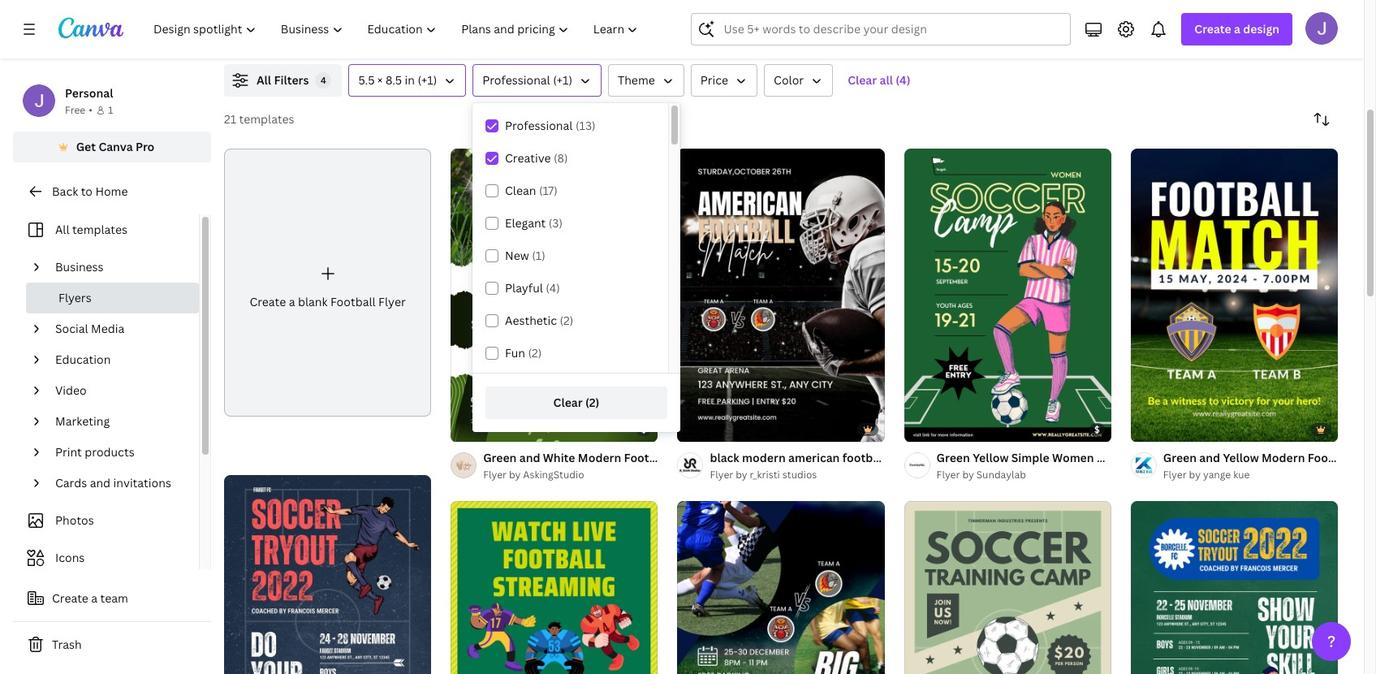 Task type: describe. For each thing, give the bounding box(es) containing it.
white
[[543, 450, 576, 465]]

all for all templates
[[55, 222, 69, 237]]

back
[[52, 184, 78, 199]]

clean (17)
[[505, 183, 558, 198]]

aesthetic
[[505, 313, 557, 328]]

create for create a design
[[1195, 21, 1232, 37]]

(13)
[[576, 118, 596, 133]]

Sort by button
[[1306, 103, 1339, 136]]

sport
[[927, 450, 957, 465]]

create a team
[[52, 591, 128, 606]]

trash
[[52, 637, 82, 652]]

filters
[[274, 72, 309, 88]]

elegant
[[505, 215, 546, 231]]

to
[[81, 184, 93, 199]]

education link
[[49, 344, 189, 375]]

create a design button
[[1182, 13, 1293, 45]]

create a design
[[1195, 21, 1280, 37]]

green and white modern football game day flyer link
[[484, 449, 760, 467]]

new
[[505, 248, 529, 263]]

a for blank
[[289, 294, 295, 310]]

photos
[[55, 513, 94, 528]]

business
[[55, 259, 104, 275]]

professional (+1) button
[[473, 64, 602, 97]]

theme button
[[608, 64, 685, 97]]

football
[[843, 450, 887, 465]]

pro
[[136, 139, 155, 154]]

green yellow simple women soccer camp flyer link
[[937, 449, 1201, 467]]

creative (8)
[[505, 150, 568, 166]]

black modern american football match sport flyer flyer by r_kristi studios
[[710, 450, 985, 482]]

modern
[[743, 450, 786, 465]]

professional (13)
[[505, 118, 596, 133]]

21
[[224, 111, 237, 127]]

print
[[55, 444, 82, 460]]

cards
[[55, 475, 87, 491]]

all filters
[[257, 72, 309, 88]]

photos link
[[23, 505, 189, 536]]

new (1)
[[505, 248, 546, 263]]

flyer by r_kristi studios link
[[710, 467, 885, 483]]

green bold creative colorful football matches flyer image
[[451, 501, 658, 674]]

green for green and white modern football game day flyer
[[484, 450, 517, 465]]

(4) inside button
[[896, 72, 911, 88]]

8.5
[[386, 72, 402, 88]]

create a team button
[[13, 582, 211, 615]]

women
[[1053, 450, 1095, 465]]

elegant (3)
[[505, 215, 563, 231]]

all
[[880, 72, 894, 88]]

color button
[[764, 64, 834, 97]]

aesthetic (2)
[[505, 313, 574, 328]]

create a blank football flyer
[[250, 294, 406, 310]]

flyer inside 'black modern american football match sport flyer flyer by r_kristi studios'
[[710, 468, 734, 482]]

blue green creative soccer tryout flyer image
[[1131, 501, 1339, 674]]

sundaylab
[[977, 468, 1027, 482]]

(2) for fun
[[528, 345, 542, 361]]

flyer down sport
[[937, 468, 961, 482]]

marketing link
[[49, 406, 189, 437]]

templates for 21 templates
[[239, 111, 295, 127]]

products
[[85, 444, 135, 460]]

by inside green yellow simple women soccer camp flyer flyer by sundaylab
[[963, 468, 975, 482]]

all templates link
[[23, 214, 189, 245]]

by inside green and white modern football game day flyer flyer by askingstudio
[[509, 468, 521, 482]]

flyer by sundaylab link
[[937, 467, 1112, 483]]

social media link
[[49, 314, 189, 344]]

football inside create a blank football flyer element
[[331, 294, 376, 310]]

flyer by yange kue link
[[1164, 467, 1339, 483]]

(3)
[[549, 215, 563, 231]]

create for create a blank football flyer
[[250, 294, 286, 310]]

yellow inside green and yellow modern football flye flyer by yange kue
[[1224, 450, 1260, 465]]

green and white modern football game day flyer image
[[451, 149, 658, 442]]

design
[[1244, 21, 1280, 37]]

flyer right camp
[[1173, 450, 1201, 465]]

playful (4)
[[505, 280, 560, 296]]

print products
[[55, 444, 135, 460]]

back to home
[[52, 184, 128, 199]]

by inside green and yellow modern football flye flyer by yange kue
[[1190, 468, 1201, 482]]

clear all (4) button
[[840, 64, 919, 97]]

clear for clear all (4)
[[848, 72, 877, 88]]

icons link
[[23, 543, 189, 574]]

(+1) inside button
[[418, 72, 437, 88]]

clear (2)
[[554, 395, 600, 410]]

football for green and white modern football game day flyer
[[624, 450, 670, 465]]

1
[[108, 103, 113, 117]]

flyers
[[58, 290, 92, 305]]

professional for professional (13)
[[505, 118, 573, 133]]

flyer by askingstudio link
[[484, 467, 658, 483]]

social
[[55, 321, 88, 336]]

team
[[100, 591, 128, 606]]

askingstudio
[[523, 468, 585, 482]]

and for invitations
[[90, 475, 111, 491]]

green and yellow modern football flyer image
[[1131, 149, 1339, 442]]

blue red creative soccer event flyer image
[[224, 476, 432, 674]]

kue
[[1234, 468, 1251, 482]]

football flyers templates image
[[992, 0, 1339, 45]]

green and cream soccer training camp flyer image
[[905, 501, 1112, 674]]

invitations
[[113, 475, 171, 491]]

and for white
[[520, 450, 541, 465]]

studios
[[783, 468, 817, 482]]

green and yellow modern football flye flyer by yange kue
[[1164, 450, 1377, 482]]

playful
[[505, 280, 543, 296]]

green for green and yellow modern football flye
[[1164, 450, 1197, 465]]

green yellow simple women soccer camp flyer flyer by sundaylab
[[937, 450, 1201, 482]]

in
[[405, 72, 415, 88]]



Task type: vqa. For each thing, say whether or not it's contained in the screenshot.


Task type: locate. For each thing, give the bounding box(es) containing it.
templates for all templates
[[72, 222, 128, 237]]

a left design
[[1235, 21, 1241, 37]]

soccer
[[1097, 450, 1135, 465]]

0 vertical spatial a
[[1235, 21, 1241, 37]]

1 horizontal spatial $
[[1095, 423, 1101, 435]]

2 modern from the left
[[1262, 450, 1306, 465]]

1 horizontal spatial football
[[624, 450, 670, 465]]

print products link
[[49, 437, 189, 468]]

modern inside green and yellow modern football flye flyer by yange kue
[[1262, 450, 1306, 465]]

modern for white
[[578, 450, 622, 465]]

1 horizontal spatial templates
[[239, 111, 295, 127]]

4 filter options selected element
[[316, 72, 332, 89]]

price button
[[691, 64, 758, 97]]

by left askingstudio in the left bottom of the page
[[509, 468, 521, 482]]

2 (+1) from the left
[[553, 72, 573, 88]]

yellow up kue
[[1224, 450, 1260, 465]]

fun (2)
[[505, 345, 542, 361]]

green
[[484, 450, 517, 465], [937, 450, 971, 465], [1164, 450, 1197, 465]]

game
[[673, 450, 705, 465]]

home
[[95, 184, 128, 199]]

1 vertical spatial (2)
[[528, 345, 542, 361]]

1 vertical spatial all
[[55, 222, 69, 237]]

1 vertical spatial a
[[289, 294, 295, 310]]

professional up professional (13) on the left
[[483, 72, 551, 88]]

football for green and yellow modern football flye
[[1308, 450, 1354, 465]]

education
[[55, 352, 111, 367]]

clear (2) button
[[486, 387, 668, 419]]

back to home link
[[13, 175, 211, 208]]

a for design
[[1235, 21, 1241, 37]]

2 $ from the left
[[1095, 423, 1101, 435]]

templates inside "link"
[[72, 222, 128, 237]]

and up yange
[[1200, 450, 1221, 465]]

video link
[[49, 375, 189, 406]]

top level navigation element
[[143, 13, 653, 45]]

1 horizontal spatial and
[[520, 450, 541, 465]]

create down icons
[[52, 591, 88, 606]]

flyer down black
[[710, 468, 734, 482]]

2 yellow from the left
[[1224, 450, 1260, 465]]

green yellow simple women soccer camp flyer image
[[905, 149, 1112, 442]]

(2) up green and white modern football game day flyer link
[[586, 395, 600, 410]]

social media
[[55, 321, 125, 336]]

(+1) inside button
[[553, 72, 573, 88]]

media
[[91, 321, 125, 336]]

green and yellow modern football flye link
[[1164, 449, 1377, 467]]

1 vertical spatial templates
[[72, 222, 128, 237]]

0 horizontal spatial (4)
[[546, 280, 560, 296]]

flyer inside green and yellow modern football flye flyer by yange kue
[[1164, 468, 1187, 482]]

0 horizontal spatial yellow
[[973, 450, 1009, 465]]

create left design
[[1195, 21, 1232, 37]]

and right 'cards'
[[90, 475, 111, 491]]

3 green from the left
[[1164, 450, 1197, 465]]

professional (+1)
[[483, 72, 573, 88]]

football inside green and yellow modern football flye flyer by yange kue
[[1308, 450, 1354, 465]]

1 green from the left
[[484, 450, 517, 465]]

day
[[708, 450, 729, 465]]

0 horizontal spatial all
[[55, 222, 69, 237]]

yange
[[1204, 468, 1232, 482]]

by left yange
[[1190, 468, 1201, 482]]

1 yellow from the left
[[973, 450, 1009, 465]]

0 horizontal spatial (2)
[[528, 345, 542, 361]]

1 horizontal spatial green
[[937, 450, 971, 465]]

(+1) right in at the left top
[[418, 72, 437, 88]]

jacob simon image
[[1306, 12, 1339, 45]]

1 horizontal spatial yellow
[[1224, 450, 1260, 465]]

0 vertical spatial clear
[[848, 72, 877, 88]]

2 horizontal spatial and
[[1200, 450, 1221, 465]]

a
[[1235, 21, 1241, 37], [289, 294, 295, 310], [91, 591, 98, 606]]

r_kristi
[[750, 468, 781, 482]]

2 green from the left
[[937, 450, 971, 465]]

(2) right aesthetic
[[560, 313, 574, 328]]

all for all filters
[[257, 72, 271, 88]]

all templates
[[55, 222, 128, 237]]

(+1) up professional (13) on the left
[[553, 72, 573, 88]]

create
[[1195, 21, 1232, 37], [250, 294, 286, 310], [52, 591, 88, 606]]

clear all (4)
[[848, 72, 911, 88]]

get
[[76, 139, 96, 154]]

0 vertical spatial professional
[[483, 72, 551, 88]]

(2) inside button
[[586, 395, 600, 410]]

trash link
[[13, 629, 211, 661]]

2 vertical spatial (2)
[[586, 395, 600, 410]]

$ up the soccer
[[1095, 423, 1101, 435]]

1 vertical spatial professional
[[505, 118, 573, 133]]

a for team
[[91, 591, 98, 606]]

flye
[[1357, 450, 1377, 465]]

21 templates
[[224, 111, 295, 127]]

2 horizontal spatial green
[[1164, 450, 1197, 465]]

dark blue modern big match soccer flyer image
[[678, 501, 885, 674]]

(4) right the all
[[896, 72, 911, 88]]

1 horizontal spatial clear
[[848, 72, 877, 88]]

blank
[[298, 294, 328, 310]]

clear up white
[[554, 395, 583, 410]]

templates right 21
[[239, 111, 295, 127]]

create a blank football flyer element
[[224, 149, 432, 417]]

(+1)
[[418, 72, 437, 88], [553, 72, 573, 88]]

1 horizontal spatial all
[[257, 72, 271, 88]]

4
[[321, 74, 326, 86]]

american
[[789, 450, 840, 465]]

professional inside button
[[483, 72, 551, 88]]

0 horizontal spatial and
[[90, 475, 111, 491]]

marketing
[[55, 413, 110, 429]]

football right the blank
[[331, 294, 376, 310]]

icons
[[55, 550, 85, 565]]

2 by from the left
[[736, 468, 748, 482]]

by left r_kristi
[[736, 468, 748, 482]]

video
[[55, 383, 87, 398]]

(2) for aesthetic
[[560, 313, 574, 328]]

flyer
[[379, 294, 406, 310], [732, 450, 760, 465], [1173, 450, 1201, 465], [484, 468, 507, 482], [710, 468, 734, 482], [937, 468, 961, 482], [1164, 468, 1187, 482]]

free
[[65, 103, 85, 117]]

flyer
[[960, 450, 985, 465]]

a inside dropdown button
[[1235, 21, 1241, 37]]

1 $ from the left
[[641, 423, 647, 435]]

football inside green and white modern football game day flyer flyer by askingstudio
[[624, 450, 670, 465]]

0 horizontal spatial football
[[331, 294, 376, 310]]

green right "match"
[[937, 450, 971, 465]]

by
[[509, 468, 521, 482], [736, 468, 748, 482], [963, 468, 975, 482], [1190, 468, 1201, 482]]

1 horizontal spatial (4)
[[896, 72, 911, 88]]

Search search field
[[724, 14, 1061, 45]]

and for yellow
[[1200, 450, 1221, 465]]

0 horizontal spatial (+1)
[[418, 72, 437, 88]]

0 horizontal spatial clear
[[554, 395, 583, 410]]

0 horizontal spatial $
[[641, 423, 647, 435]]

get canva pro button
[[13, 132, 211, 162]]

0 horizontal spatial templates
[[72, 222, 128, 237]]

clear
[[848, 72, 877, 88], [554, 395, 583, 410]]

and inside green and white modern football game day flyer flyer by askingstudio
[[520, 450, 541, 465]]

professional
[[483, 72, 551, 88], [505, 118, 573, 133]]

2 horizontal spatial a
[[1235, 21, 1241, 37]]

and inside 'cards and invitations' link
[[90, 475, 111, 491]]

0 vertical spatial all
[[257, 72, 271, 88]]

1 vertical spatial create
[[250, 294, 286, 310]]

all
[[257, 72, 271, 88], [55, 222, 69, 237]]

flyer left askingstudio in the left bottom of the page
[[484, 468, 507, 482]]

green right the soccer
[[1164, 450, 1197, 465]]

yellow inside green yellow simple women soccer camp flyer flyer by sundaylab
[[973, 450, 1009, 465]]

1 vertical spatial (4)
[[546, 280, 560, 296]]

create inside create a design dropdown button
[[1195, 21, 1232, 37]]

a left the team
[[91, 591, 98, 606]]

1 horizontal spatial create
[[250, 294, 286, 310]]

$ up green and white modern football game day flyer link
[[641, 423, 647, 435]]

flyer right the blank
[[379, 294, 406, 310]]

all left filters
[[257, 72, 271, 88]]

modern inside green and white modern football game day flyer flyer by askingstudio
[[578, 450, 622, 465]]

0 vertical spatial (2)
[[560, 313, 574, 328]]

2 vertical spatial a
[[91, 591, 98, 606]]

•
[[89, 103, 93, 117]]

and
[[520, 450, 541, 465], [1200, 450, 1221, 465], [90, 475, 111, 491]]

flyer up r_kristi
[[732, 450, 760, 465]]

0 horizontal spatial create
[[52, 591, 88, 606]]

clear for clear (2)
[[554, 395, 583, 410]]

canva
[[99, 139, 133, 154]]

create for create a team
[[52, 591, 88, 606]]

green and white modern football game day flyer flyer by askingstudio
[[484, 450, 760, 482]]

1 horizontal spatial modern
[[1262, 450, 1306, 465]]

0 vertical spatial create
[[1195, 21, 1232, 37]]

clear left the all
[[848, 72, 877, 88]]

price
[[701, 72, 729, 88]]

modern up flyer by yange kue link
[[1262, 450, 1306, 465]]

3 by from the left
[[963, 468, 975, 482]]

templates down back to home
[[72, 222, 128, 237]]

1 horizontal spatial (2)
[[560, 313, 574, 328]]

(4)
[[896, 72, 911, 88], [546, 280, 560, 296]]

color
[[774, 72, 804, 88]]

all inside "link"
[[55, 222, 69, 237]]

football left game
[[624, 450, 670, 465]]

a left the blank
[[289, 294, 295, 310]]

free •
[[65, 103, 93, 117]]

(8)
[[554, 150, 568, 166]]

create left the blank
[[250, 294, 286, 310]]

2 horizontal spatial (2)
[[586, 395, 600, 410]]

5.5 × 8.5 in (+1)
[[359, 72, 437, 88]]

black modern american football match sport flyer image
[[678, 149, 885, 442]]

football left flye
[[1308, 450, 1354, 465]]

1 (+1) from the left
[[418, 72, 437, 88]]

professional for professional (+1)
[[483, 72, 551, 88]]

5.5
[[359, 72, 375, 88]]

simple
[[1012, 450, 1050, 465]]

professional up creative (8)
[[505, 118, 573, 133]]

1 horizontal spatial a
[[289, 294, 295, 310]]

and inside green and yellow modern football flye flyer by yange kue
[[1200, 450, 1221, 465]]

1 by from the left
[[509, 468, 521, 482]]

black
[[710, 450, 740, 465]]

None search field
[[692, 13, 1072, 45]]

personal
[[65, 85, 113, 101]]

2 vertical spatial create
[[52, 591, 88, 606]]

1 horizontal spatial (+1)
[[553, 72, 573, 88]]

modern
[[578, 450, 622, 465], [1262, 450, 1306, 465]]

$ for football
[[641, 423, 647, 435]]

green for green yellow simple women soccer camp flyer
[[937, 450, 971, 465]]

0 horizontal spatial green
[[484, 450, 517, 465]]

green inside green and yellow modern football flye flyer by yange kue
[[1164, 450, 1197, 465]]

2 horizontal spatial football
[[1308, 450, 1354, 465]]

camp
[[1138, 450, 1170, 465]]

by down flyer
[[963, 468, 975, 482]]

modern up flyer by askingstudio link
[[578, 450, 622, 465]]

0 horizontal spatial modern
[[578, 450, 622, 465]]

flyer inside create a blank football flyer element
[[379, 294, 406, 310]]

modern for yellow
[[1262, 450, 1306, 465]]

cards and invitations link
[[49, 468, 189, 499]]

0 vertical spatial (4)
[[896, 72, 911, 88]]

0 vertical spatial templates
[[239, 111, 295, 127]]

green left white
[[484, 450, 517, 465]]

$ for soccer
[[1095, 423, 1101, 435]]

by inside 'black modern american football match sport flyer flyer by r_kristi studios'
[[736, 468, 748, 482]]

0 horizontal spatial a
[[91, 591, 98, 606]]

5.5 × 8.5 in (+1) button
[[349, 64, 467, 97]]

create a blank football flyer link
[[224, 149, 432, 417]]

flyer down camp
[[1164, 468, 1187, 482]]

1 vertical spatial clear
[[554, 395, 583, 410]]

2 horizontal spatial create
[[1195, 21, 1232, 37]]

and left white
[[520, 450, 541, 465]]

(4) right playful
[[546, 280, 560, 296]]

(1)
[[532, 248, 546, 263]]

(2) right fun
[[528, 345, 542, 361]]

create inside create a blank football flyer element
[[250, 294, 286, 310]]

(2)
[[560, 313, 574, 328], [528, 345, 542, 361], [586, 395, 600, 410]]

all down back
[[55, 222, 69, 237]]

fun
[[505, 345, 526, 361]]

green inside green and white modern football game day flyer flyer by askingstudio
[[484, 450, 517, 465]]

create inside the create a team button
[[52, 591, 88, 606]]

1 modern from the left
[[578, 450, 622, 465]]

yellow up sundaylab
[[973, 450, 1009, 465]]

templates
[[239, 111, 295, 127], [72, 222, 128, 237]]

a inside button
[[91, 591, 98, 606]]

4 by from the left
[[1190, 468, 1201, 482]]

×
[[378, 72, 383, 88]]

green inside green yellow simple women soccer camp flyer flyer by sundaylab
[[937, 450, 971, 465]]



